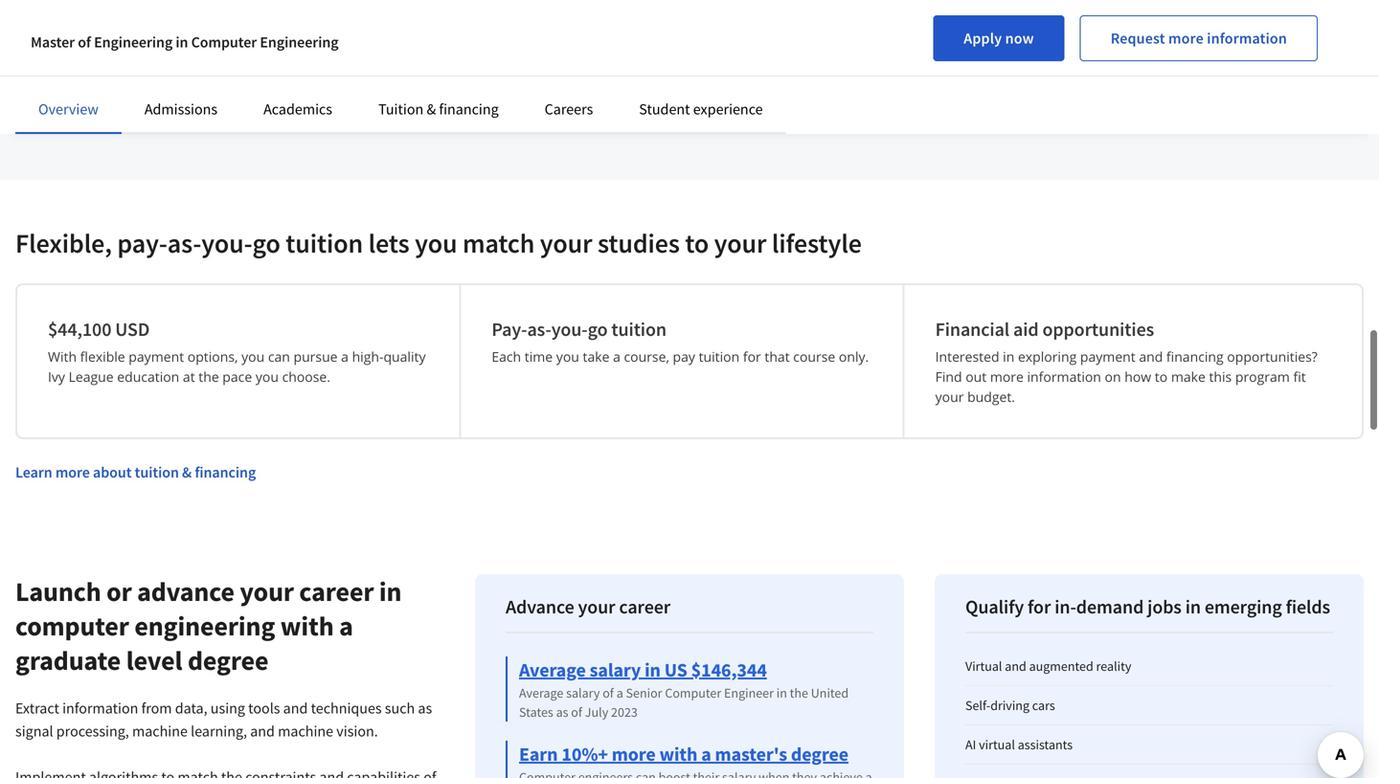 Task type: vqa. For each thing, say whether or not it's contained in the screenshot.
'work'
no



Task type: describe. For each thing, give the bounding box(es) containing it.
techniques
[[311, 699, 382, 718]]

1 vertical spatial salary
[[566, 685, 600, 702]]

learn more  about tuition & financing link
[[15, 463, 256, 482]]

virtual
[[979, 737, 1015, 754]]

request
[[1111, 29, 1166, 48]]

$146,344
[[691, 659, 767, 683]]

degree inside launch or advance your career in computer engineering with a graduate level degree
[[188, 644, 269, 678]]

online.engineering@dartmouth.edu link
[[301, 22, 538, 41]]

information,
[[76, 22, 156, 41]]

in inside launch or advance your career in computer engineering with a graduate level degree
[[379, 575, 402, 609]]

financial
[[936, 318, 1010, 341]]

apply now button
[[933, 15, 1065, 61]]

ivy
[[48, 368, 65, 386]]

make
[[1172, 368, 1206, 386]]

financing inside financial aid opportunities interested in exploring payment and financing opportunities? find out more information on how to make this program fit your budget.
[[1167, 348, 1224, 366]]

more for request more information
[[1169, 29, 1204, 48]]

1 engineering from the left
[[94, 33, 173, 52]]

2 horizontal spatial of
[[603, 685, 614, 702]]

how
[[1125, 368, 1152, 386]]

with
[[48, 348, 77, 366]]

financial aid opportunities interested in exploring payment and financing opportunities? find out more information on how to make this program fit your budget.
[[936, 318, 1318, 406]]

2 machine from the left
[[278, 722, 333, 741]]

careers link
[[545, 100, 593, 119]]

this
[[1210, 368, 1232, 386]]

opportunities
[[1043, 318, 1155, 341]]

high-
[[352, 348, 384, 366]]

online.engineering@dartmouth.edu
[[301, 22, 538, 41]]

more down 2023
[[612, 743, 656, 767]]

and down 'tools'
[[250, 722, 275, 741]]

student experience
[[639, 100, 763, 119]]

tuition
[[378, 100, 424, 119]]

1 machine from the left
[[132, 722, 188, 741]]

more for learn more  about tuition & financing
[[55, 463, 90, 482]]

1 horizontal spatial &
[[427, 100, 436, 119]]

your inside launch or advance your career in computer engineering with a graduate level degree
[[240, 575, 294, 609]]

course,
[[624, 348, 670, 366]]

engineering
[[134, 610, 275, 643]]

such
[[385, 699, 415, 718]]

pay-
[[117, 227, 167, 260]]

senior
[[626, 685, 663, 702]]

0 vertical spatial computer
[[191, 33, 257, 52]]

your inside financial aid opportunities interested in exploring payment and financing opportunities? find out more information on how to make this program fit your budget.
[[936, 388, 964, 406]]

options,
[[188, 348, 238, 366]]

ai
[[966, 737, 977, 754]]

out
[[966, 368, 987, 386]]

data,
[[175, 699, 208, 718]]

processing,
[[56, 722, 129, 741]]

aid
[[1014, 318, 1039, 341]]

payment inside the $44,100 usd with flexible payment options, you can pursue a high-quality ivy league education at the pace you choose.
[[129, 348, 184, 366]]

that
[[765, 348, 790, 366]]

and inside financial aid opportunities interested in exploring payment and financing opportunities? find out more information on how to make this program fit your budget.
[[1139, 348, 1163, 366]]

tuition & financing
[[378, 100, 499, 119]]

the inside the $44,100 usd with flexible payment options, you can pursue a high-quality ivy league education at the pace you choose.
[[199, 368, 219, 386]]

and right 'tools'
[[283, 699, 308, 718]]

education
[[117, 368, 179, 386]]

$44,100 usd with flexible payment options, you can pursue a high-quality ivy league education at the pace you choose.
[[48, 318, 426, 386]]

from
[[141, 699, 172, 718]]

student experience link
[[639, 100, 763, 119]]

tuition right about
[[135, 463, 179, 482]]

emerging
[[1205, 595, 1283, 619]]

flexible
[[80, 348, 125, 366]]

as inside average salary in us $146,344 average salary of a senior computer engineer in the united states as of july 2023
[[556, 704, 569, 721]]

fields
[[1286, 595, 1331, 619]]

level
[[126, 644, 182, 678]]

us
[[665, 659, 688, 683]]

pay-
[[492, 318, 527, 341]]

apply
[[964, 29, 1002, 48]]

about
[[93, 463, 132, 482]]

a for take
[[613, 348, 621, 366]]

admissions link
[[145, 100, 218, 119]]

1 horizontal spatial career
[[619, 595, 671, 619]]

pursue
[[294, 348, 338, 366]]

advance your career
[[506, 595, 671, 619]]

a for with
[[339, 610, 353, 643]]

information inside extract information from data, using tools and techniques such as signal processing, machine learning, and machine vision.
[[62, 699, 138, 718]]

in-
[[1055, 595, 1077, 619]]

time
[[525, 348, 553, 366]]

experience
[[693, 100, 763, 119]]

more for for more information, contact admissions at online.engineering@dartmouth.edu
[[39, 22, 73, 41]]

2023
[[611, 704, 638, 721]]

reality
[[1097, 658, 1132, 675]]

tuition & financing link
[[378, 100, 499, 119]]

qualify for in-demand jobs in emerging fields
[[966, 595, 1331, 619]]

0 vertical spatial go
[[252, 227, 281, 260]]

opportunities?
[[1228, 348, 1318, 366]]

information inside button
[[1207, 29, 1288, 48]]

studies
[[598, 227, 680, 260]]

academics link
[[264, 100, 332, 119]]

can
[[268, 348, 290, 366]]

usd
[[115, 318, 150, 341]]

league
[[69, 368, 114, 386]]

overview
[[38, 100, 99, 119]]

1 horizontal spatial of
[[571, 704, 583, 721]]

pace
[[223, 368, 252, 386]]

driving
[[991, 697, 1030, 715]]

quality
[[384, 348, 426, 366]]

with inside launch or advance your career in computer engineering with a graduate level degree
[[281, 610, 334, 643]]

academics
[[264, 100, 332, 119]]

request more information button
[[1080, 15, 1318, 61]]

course
[[794, 348, 836, 366]]

only.
[[839, 348, 869, 366]]

earn 10%+ more with a master's degree
[[519, 743, 849, 767]]

your left lifestyle
[[714, 227, 767, 260]]

0 horizontal spatial financing
[[195, 463, 256, 482]]

master of engineering in computer engineering
[[31, 33, 339, 52]]

flexible, pay-as-you-go tuition lets you match your studies to your lifestyle
[[15, 227, 862, 260]]

you up pace
[[242, 348, 265, 366]]

on
[[1105, 368, 1122, 386]]

tuition right pay
[[699, 348, 740, 366]]



Task type: locate. For each thing, give the bounding box(es) containing it.
1 vertical spatial for
[[1028, 595, 1051, 619]]

1 vertical spatial you-
[[552, 318, 588, 341]]

0 horizontal spatial computer
[[191, 33, 257, 52]]

1 horizontal spatial financing
[[439, 100, 499, 119]]

0 vertical spatial degree
[[188, 644, 269, 678]]

1 horizontal spatial as
[[556, 704, 569, 721]]

using
[[211, 699, 245, 718]]

more right for
[[39, 22, 73, 41]]

1 average from the top
[[519, 659, 586, 683]]

now
[[1006, 29, 1034, 48]]

0 vertical spatial at
[[286, 22, 298, 41]]

payment up on
[[1081, 348, 1136, 366]]

for left in-
[[1028, 595, 1051, 619]]

0 horizontal spatial degree
[[188, 644, 269, 678]]

with down average salary in us $146,344 average salary of a senior computer engineer in the united states as of july 2023
[[660, 743, 698, 767]]

1 horizontal spatial information
[[1028, 368, 1102, 386]]

0 horizontal spatial of
[[78, 33, 91, 52]]

and
[[1139, 348, 1163, 366], [1005, 658, 1027, 675], [283, 699, 308, 718], [250, 722, 275, 741]]

at inside the $44,100 usd with flexible payment options, you can pursue a high-quality ivy league education at the pace you choose.
[[183, 368, 195, 386]]

1 horizontal spatial with
[[660, 743, 698, 767]]

list
[[15, 284, 1364, 440]]

find
[[936, 368, 962, 386]]

of right master
[[78, 33, 91, 52]]

average
[[519, 659, 586, 683], [519, 685, 564, 702]]

machine down techniques
[[278, 722, 333, 741]]

machine down from
[[132, 722, 188, 741]]

vision.
[[337, 722, 378, 741]]

your up engineering
[[240, 575, 294, 609]]

2 horizontal spatial financing
[[1167, 348, 1224, 366]]

0 vertical spatial with
[[281, 610, 334, 643]]

lifestyle
[[772, 227, 862, 260]]

2 average from the top
[[519, 685, 564, 702]]

computer
[[15, 610, 129, 643]]

in
[[176, 33, 188, 52], [1003, 348, 1015, 366], [379, 575, 402, 609], [1186, 595, 1201, 619], [645, 659, 661, 683], [777, 685, 787, 702]]

for more information, contact admissions at online.engineering@dartmouth.edu
[[15, 22, 538, 41]]

extract information from data, using tools and techniques such as signal processing, machine learning, and machine vision.
[[15, 699, 432, 741]]

budget.
[[968, 388, 1016, 406]]

1 horizontal spatial go
[[588, 318, 608, 341]]

1 vertical spatial at
[[183, 368, 195, 386]]

july
[[585, 704, 609, 721]]

2 vertical spatial information
[[62, 699, 138, 718]]

a up 2023
[[617, 685, 623, 702]]

at down options,
[[183, 368, 195, 386]]

0 horizontal spatial &
[[182, 463, 192, 482]]

engineer
[[724, 685, 774, 702]]

self-
[[966, 697, 991, 715]]

1 horizontal spatial engineering
[[260, 33, 339, 52]]

career inside launch or advance your career in computer engineering with a graduate level degree
[[299, 575, 374, 609]]

as inside extract information from data, using tools and techniques such as signal processing, machine learning, and machine vision.
[[418, 699, 432, 718]]

tuition left lets
[[286, 227, 363, 260]]

at right admissions
[[286, 22, 298, 41]]

admissions
[[210, 22, 283, 41]]

1 horizontal spatial the
[[790, 685, 809, 702]]

fit
[[1294, 368, 1307, 386]]

or
[[106, 575, 132, 609]]

1 vertical spatial &
[[182, 463, 192, 482]]

0 horizontal spatial engineering
[[94, 33, 173, 52]]

salary
[[590, 659, 641, 683], [566, 685, 600, 702]]

degree
[[188, 644, 269, 678], [791, 743, 849, 767]]

degree down united
[[791, 743, 849, 767]]

0 horizontal spatial career
[[299, 575, 374, 609]]

more inside financial aid opportunities interested in exploring payment and financing opportunities? find out more information on how to make this program fit your budget.
[[991, 368, 1024, 386]]

0 vertical spatial average
[[519, 659, 586, 683]]

pay-as-you-go tuition list item
[[461, 285, 905, 438]]

1 vertical spatial the
[[790, 685, 809, 702]]

to inside financial aid opportunities interested in exploring payment and financing opportunities? find out more information on how to make this program fit your budget.
[[1155, 368, 1168, 386]]

0 horizontal spatial with
[[281, 610, 334, 643]]

engineering
[[94, 33, 173, 52], [260, 33, 339, 52]]

a right 'take'
[[613, 348, 621, 366]]

apply now
[[964, 29, 1034, 48]]

to right how
[[1155, 368, 1168, 386]]

master
[[31, 33, 75, 52]]

virtual
[[966, 658, 1003, 675]]

2 engineering from the left
[[260, 33, 339, 52]]

0 vertical spatial salary
[[590, 659, 641, 683]]

advance
[[137, 575, 235, 609]]

payment up education
[[129, 348, 184, 366]]

list containing $44,100 usd
[[15, 284, 1364, 440]]

advance
[[506, 595, 575, 619]]

learn more  about tuition & financing
[[15, 463, 256, 482]]

1 vertical spatial degree
[[791, 743, 849, 767]]

0 vertical spatial to
[[685, 227, 709, 260]]

you-
[[201, 227, 252, 260], [552, 318, 588, 341]]

1 horizontal spatial machine
[[278, 722, 333, 741]]

earn 10%+ more with a master's degree link
[[519, 743, 849, 767]]

a inside the pay-as-you-go tuition each time you take a course, pay tuition for that course only.
[[613, 348, 621, 366]]

payment inside financial aid opportunities interested in exploring payment and financing opportunities? find out more information on how to make this program fit your budget.
[[1081, 348, 1136, 366]]

you inside the pay-as-you-go tuition each time you take a course, pay tuition for that course only.
[[556, 348, 580, 366]]

demand
[[1077, 595, 1144, 619]]

you left 'take'
[[556, 348, 580, 366]]

more right request
[[1169, 29, 1204, 48]]

match
[[463, 227, 535, 260]]

$44,100
[[48, 318, 111, 341]]

more inside button
[[1169, 29, 1204, 48]]

computer inside average salary in us $146,344 average salary of a senior computer engineer in the united states as of july 2023
[[665, 685, 722, 702]]

the left united
[[790, 685, 809, 702]]

1 vertical spatial with
[[660, 743, 698, 767]]

a up techniques
[[339, 610, 353, 643]]

flexible,
[[15, 227, 112, 260]]

1 vertical spatial information
[[1028, 368, 1102, 386]]

0 vertical spatial of
[[78, 33, 91, 52]]

financing
[[439, 100, 499, 119], [1167, 348, 1224, 366], [195, 463, 256, 482]]

the down options,
[[199, 368, 219, 386]]

a left master's
[[702, 743, 712, 767]]

1 vertical spatial average
[[519, 685, 564, 702]]

and up how
[[1139, 348, 1163, 366]]

assistants
[[1018, 737, 1073, 754]]

engineering up academics link
[[260, 33, 339, 52]]

1 payment from the left
[[129, 348, 184, 366]]

tuition up course,
[[612, 318, 667, 341]]

go inside the pay-as-you-go tuition each time you take a course, pay tuition for that course only.
[[588, 318, 608, 341]]

you- up 'take'
[[552, 318, 588, 341]]

1 horizontal spatial computer
[[665, 685, 722, 702]]

0 vertical spatial as-
[[167, 227, 201, 260]]

1 horizontal spatial as-
[[527, 318, 552, 341]]

engineering right master
[[94, 33, 173, 52]]

a inside the $44,100 usd with flexible payment options, you can pursue a high-quality ivy league education at the pace you choose.
[[341, 348, 349, 366]]

0 vertical spatial for
[[743, 348, 761, 366]]

jobs
[[1148, 595, 1182, 619]]

at
[[286, 22, 298, 41], [183, 368, 195, 386]]

the inside average salary in us $146,344 average salary of a senior computer engineer in the united states as of july 2023
[[790, 685, 809, 702]]

learn
[[15, 463, 52, 482]]

your right advance
[[578, 595, 616, 619]]

you down can
[[256, 368, 279, 386]]

1 vertical spatial of
[[603, 685, 614, 702]]

1 horizontal spatial to
[[1155, 368, 1168, 386]]

information inside financial aid opportunities interested in exploring payment and financing opportunities? find out more information on how to make this program fit your budget.
[[1028, 368, 1102, 386]]

choose.
[[282, 368, 331, 386]]

average salary in us $146,344 link
[[519, 659, 767, 683]]

signal
[[15, 722, 53, 741]]

0 horizontal spatial as
[[418, 699, 432, 718]]

united
[[811, 685, 849, 702]]

1 vertical spatial computer
[[665, 685, 722, 702]]

self-driving cars
[[966, 697, 1056, 715]]

& right tuition
[[427, 100, 436, 119]]

average salary in us $146,344 average salary of a senior computer engineer in the united states as of july 2023
[[519, 659, 849, 721]]

pay-as-you-go tuition each time you take a course, pay tuition for that course only.
[[492, 318, 869, 366]]

as right such
[[418, 699, 432, 718]]

in inside financial aid opportunities interested in exploring payment and financing opportunities? find out more information on how to make this program fit your budget.
[[1003, 348, 1015, 366]]

tuition
[[286, 227, 363, 260], [612, 318, 667, 341], [699, 348, 740, 366], [135, 463, 179, 482]]

you- right pay-
[[201, 227, 252, 260]]

a for pursue
[[341, 348, 349, 366]]

with up techniques
[[281, 610, 334, 643]]

learning,
[[191, 722, 247, 741]]

of up july
[[603, 685, 614, 702]]

1 horizontal spatial you-
[[552, 318, 588, 341]]

for left that
[[743, 348, 761, 366]]

a inside average salary in us $146,344 average salary of a senior computer engineer in the united states as of july 2023
[[617, 685, 623, 702]]

of left july
[[571, 704, 583, 721]]

10%+
[[562, 743, 608, 767]]

augmented
[[1030, 658, 1094, 675]]

computer up the admissions at the top of page
[[191, 33, 257, 52]]

student
[[639, 100, 690, 119]]

as
[[418, 699, 432, 718], [556, 704, 569, 721]]

1 vertical spatial go
[[588, 318, 608, 341]]

2 vertical spatial of
[[571, 704, 583, 721]]

to right studies
[[685, 227, 709, 260]]

1 horizontal spatial for
[[1028, 595, 1051, 619]]

launch
[[15, 575, 101, 609]]

your down find
[[936, 388, 964, 406]]

you
[[415, 227, 457, 260], [242, 348, 265, 366], [556, 348, 580, 366], [256, 368, 279, 386]]

a inside launch or advance your career in computer engineering with a graduate level degree
[[339, 610, 353, 643]]

you right lets
[[415, 227, 457, 260]]

graduate
[[15, 644, 121, 678]]

as right states
[[556, 704, 569, 721]]

virtual and augmented reality
[[966, 658, 1132, 675]]

and right virtual
[[1005, 658, 1027, 675]]

0 horizontal spatial as-
[[167, 227, 201, 260]]

2 payment from the left
[[1081, 348, 1136, 366]]

payment
[[129, 348, 184, 366], [1081, 348, 1136, 366]]

ai virtual assistants
[[966, 737, 1073, 754]]

0 horizontal spatial for
[[743, 348, 761, 366]]

earn
[[519, 743, 558, 767]]

overview link
[[38, 100, 99, 119]]

2 vertical spatial financing
[[195, 463, 256, 482]]

more right learn
[[55, 463, 90, 482]]

1 horizontal spatial at
[[286, 22, 298, 41]]

interested
[[936, 348, 1000, 366]]

master's
[[715, 743, 788, 767]]

0 horizontal spatial to
[[685, 227, 709, 260]]

0 vertical spatial information
[[1207, 29, 1288, 48]]

launch or advance your career in computer engineering with a graduate level degree
[[15, 575, 402, 678]]

cars
[[1033, 697, 1056, 715]]

$44,100 usd list item
[[17, 285, 461, 438]]

exploring
[[1018, 348, 1077, 366]]

0 horizontal spatial you-
[[201, 227, 252, 260]]

& right about
[[182, 463, 192, 482]]

extract
[[15, 699, 59, 718]]

2 horizontal spatial information
[[1207, 29, 1288, 48]]

0 vertical spatial you-
[[201, 227, 252, 260]]

0 horizontal spatial go
[[252, 227, 281, 260]]

0 horizontal spatial machine
[[132, 722, 188, 741]]

financial aid opportunities list item
[[905, 285, 1349, 438]]

1 horizontal spatial payment
[[1081, 348, 1136, 366]]

computer down us
[[665, 685, 722, 702]]

0 horizontal spatial payment
[[129, 348, 184, 366]]

salary up the senior
[[590, 659, 641, 683]]

admissions
[[145, 100, 218, 119]]

states
[[519, 704, 554, 721]]

1 vertical spatial to
[[1155, 368, 1168, 386]]

you- inside the pay-as-you-go tuition each time you take a course, pay tuition for that course only.
[[552, 318, 588, 341]]

0 vertical spatial the
[[199, 368, 219, 386]]

salary up july
[[566, 685, 600, 702]]

contact
[[159, 22, 207, 41]]

0 vertical spatial &
[[427, 100, 436, 119]]

for
[[15, 22, 36, 41]]

a left high-
[[341, 348, 349, 366]]

1 vertical spatial financing
[[1167, 348, 1224, 366]]

as- inside the pay-as-you-go tuition each time you take a course, pay tuition for that course only.
[[527, 318, 552, 341]]

more up the budget.
[[991, 368, 1024, 386]]

0 vertical spatial financing
[[439, 100, 499, 119]]

degree down engineering
[[188, 644, 269, 678]]

0 horizontal spatial information
[[62, 699, 138, 718]]

your right "match"
[[540, 227, 593, 260]]

career
[[299, 575, 374, 609], [619, 595, 671, 619]]

for inside the pay-as-you-go tuition each time you take a course, pay tuition for that course only.
[[743, 348, 761, 366]]

1 vertical spatial as-
[[527, 318, 552, 341]]

0 horizontal spatial at
[[183, 368, 195, 386]]

1 horizontal spatial degree
[[791, 743, 849, 767]]

0 horizontal spatial the
[[199, 368, 219, 386]]

careers
[[545, 100, 593, 119]]

take
[[583, 348, 610, 366]]



